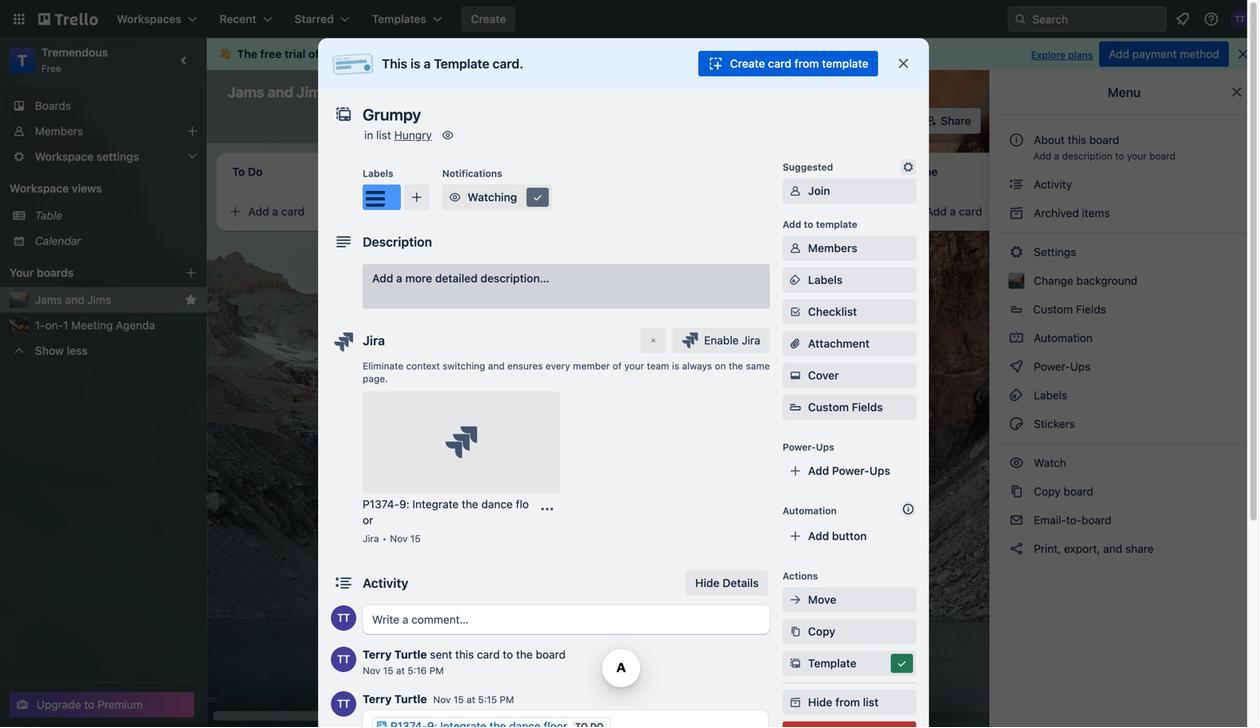 Task type: locate. For each thing, give the bounding box(es) containing it.
0 horizontal spatial jims
[[87, 293, 111, 306]]

list right in on the left of page
[[376, 128, 391, 142]]

1 horizontal spatial your
[[1127, 150, 1147, 162]]

1 vertical spatial copy
[[808, 625, 836, 638]]

custom fields button for add to template
[[783, 399, 917, 415]]

1 horizontal spatial this
[[1068, 133, 1087, 146]]

custom fields button for menu
[[999, 297, 1250, 322]]

pm
[[430, 665, 444, 676], [500, 694, 514, 705]]

ups up add button button
[[870, 464, 891, 477]]

1 vertical spatial activity
[[363, 576, 409, 591]]

activity down •
[[363, 576, 409, 591]]

1 vertical spatial template
[[808, 657, 857, 670]]

turtle up 5:16
[[395, 648, 427, 661]]

template inside button
[[808, 657, 857, 670]]

5:15
[[478, 694, 497, 705]]

1 vertical spatial this
[[455, 648, 474, 661]]

1 vertical spatial jams and jims
[[35, 293, 111, 306]]

wave image
[[220, 47, 231, 61]]

1 vertical spatial 15
[[383, 665, 394, 676]]

1 vertical spatial the
[[462, 498, 478, 511]]

board inside terry turtle sent this card to the board nov 15 at 5:16 pm
[[536, 648, 566, 661]]

in
[[364, 128, 373, 142]]

to up nov 15 at 5:15 pm link
[[503, 648, 513, 661]]

0 vertical spatial fields
[[1076, 303, 1107, 316]]

custom fields
[[1034, 303, 1107, 316], [808, 401, 883, 414]]

1 vertical spatial automation
[[783, 505, 837, 516]]

automation down change
[[1031, 331, 1093, 345]]

power-
[[1034, 360, 1071, 373], [783, 442, 816, 453], [832, 464, 870, 477]]

power- up button
[[832, 464, 870, 477]]

create inside primary element
[[471, 12, 506, 25]]

member
[[573, 360, 610, 372]]

a inside button
[[272, 205, 278, 218]]

sm image inside the email-to-board link
[[1009, 512, 1025, 528]]

sm image for topmost the labels "link"
[[788, 272, 804, 288]]

add for add payment method
[[1109, 47, 1130, 60]]

context
[[406, 360, 440, 372]]

sm image for the watching button
[[447, 189, 463, 205]]

None text field
[[355, 100, 880, 129]]

1 vertical spatial fields
[[852, 401, 883, 414]]

power-ups up 'stickers'
[[1031, 360, 1094, 373]]

sm image inside copy link
[[788, 624, 804, 640]]

fields down cover link
[[852, 401, 883, 414]]

members link down add to template
[[783, 236, 917, 261]]

1 horizontal spatial labels link
[[999, 383, 1250, 408]]

terry turtle (terryturtle) image
[[871, 110, 893, 132], [331, 647, 356, 672], [331, 691, 356, 717]]

0 horizontal spatial 15
[[383, 665, 394, 676]]

pm inside terry turtle nov 15 at 5:15 pm
[[500, 694, 514, 705]]

board up to-
[[1064, 485, 1094, 498]]

premium inside 'banner'
[[322, 47, 370, 60]]

sm image inside "power-ups" link
[[1009, 359, 1025, 375]]

is inside 'eliminate context switching and ensures every member of your team is always on the same page.'
[[672, 360, 680, 372]]

sm image inside cover link
[[788, 368, 804, 384]]

star or unstar board image
[[347, 86, 360, 99]]

15 left 5:16
[[383, 665, 394, 676]]

hide for hide from list
[[808, 696, 833, 709]]

0 vertical spatial workspace
[[398, 86, 456, 99]]

0 vertical spatial members
[[35, 125, 83, 138]]

0 vertical spatial of
[[308, 47, 319, 60]]

enable jira
[[704, 334, 761, 347]]

to right upgrade
[[84, 698, 94, 711]]

enable jira button
[[673, 328, 770, 353]]

plans
[[1069, 49, 1093, 60]]

print, export, and share link
[[999, 536, 1250, 562]]

cover
[[808, 369, 839, 382]]

1 vertical spatial labels
[[808, 273, 843, 286]]

1 horizontal spatial pm
[[500, 694, 514, 705]]

back to home image
[[38, 6, 98, 32]]

ups down automation link
[[1071, 360, 1091, 373]]

jira up eliminate at the left of the page
[[363, 333, 385, 348]]

1 vertical spatial your
[[625, 360, 644, 372]]

1 vertical spatial terry turtle (terryturtle) image
[[331, 647, 356, 672]]

to up activity link
[[1116, 150, 1125, 162]]

0 horizontal spatial premium
[[97, 698, 143, 711]]

change
[[1034, 274, 1074, 287]]

email-to-board link
[[999, 508, 1250, 533]]

the right on
[[729, 360, 743, 372]]

workspace inside button
[[398, 86, 456, 99]]

pm right 5:15
[[500, 694, 514, 705]]

custom fields down change background
[[1034, 303, 1107, 316]]

0 vertical spatial labels
[[363, 168, 394, 179]]

board up description in the top of the page
[[1090, 133, 1120, 146]]

premium left has
[[322, 47, 370, 60]]

watch link
[[999, 450, 1250, 476]]

2 horizontal spatial the
[[729, 360, 743, 372]]

1 horizontal spatial power-
[[832, 464, 870, 477]]

premium right upgrade
[[97, 698, 143, 711]]

custom down change
[[1034, 303, 1073, 316]]

pm down sent on the left bottom of page
[[430, 665, 444, 676]]

sm image for move link
[[788, 592, 804, 608]]

this right sent on the left bottom of page
[[455, 648, 474, 661]]

of right trial
[[308, 47, 319, 60]]

1 horizontal spatial custom fields
[[1034, 303, 1107, 316]]

and inside text field
[[268, 84, 293, 101]]

members down add to template
[[808, 241, 858, 255]]

2 horizontal spatial 15
[[454, 694, 464, 705]]

export,
[[1064, 542, 1101, 555]]

detailed
[[435, 272, 478, 285]]

tremendous up the free
[[41, 46, 108, 59]]

nov inside p1374-9: integrate the dance flo or jira • nov 15
[[390, 533, 408, 544]]

0 vertical spatial is
[[411, 56, 421, 71]]

ended
[[395, 47, 428, 60]]

board up 'print, export, and share'
[[1082, 514, 1112, 527]]

card inside button
[[768, 57, 792, 70]]

sm image inside the labels "link"
[[1009, 387, 1025, 403]]

0 horizontal spatial power-
[[783, 442, 816, 453]]

0 vertical spatial at
[[396, 665, 405, 676]]

your up activity link
[[1127, 150, 1147, 162]]

template
[[822, 57, 869, 70], [816, 219, 858, 230]]

0 vertical spatial turtle
[[395, 648, 427, 661]]

0 horizontal spatial ups
[[816, 442, 835, 453]]

2 vertical spatial the
[[516, 648, 533, 661]]

sm image for "copy board" link
[[1009, 484, 1025, 500]]

description…
[[481, 272, 550, 285]]

create for create
[[471, 12, 506, 25]]

0 horizontal spatial pm
[[430, 665, 444, 676]]

color: blue, title: none image
[[458, 197, 490, 204]]

jims up 1-on-1 meeting agenda
[[87, 293, 111, 306]]

color: blue, title: none image
[[363, 185, 401, 210]]

labels link up "stickers" link
[[999, 383, 1250, 408]]

sm image for hide from list link
[[788, 695, 804, 711]]

add inside "add a card" button
[[248, 205, 269, 218]]

sm image for template button
[[788, 656, 804, 672]]

of right the 'member'
[[613, 360, 622, 372]]

of inside 'eliminate context switching and ensures every member of your team is always on the same page.'
[[613, 360, 622, 372]]

workspace
[[398, 86, 456, 99], [10, 182, 69, 195]]

sm image inside "copy board" link
[[1009, 484, 1025, 500]]

list down template button
[[863, 696, 879, 709]]

add payment method
[[1109, 47, 1220, 60]]

copy up email- on the right bottom of page
[[1034, 485, 1061, 498]]

sm image inside activity link
[[1009, 177, 1025, 193]]

👋 the free trial of premium has ended for tremendous .
[[220, 47, 519, 60]]

terry turtle (terryturtle) image
[[1231, 10, 1250, 29], [331, 606, 356, 631]]

0 horizontal spatial 1
[[63, 319, 68, 332]]

to inside about this board add a description to your board
[[1116, 150, 1125, 162]]

sm image
[[440, 127, 456, 143], [901, 159, 917, 175], [530, 189, 546, 205], [1009, 205, 1025, 221], [788, 272, 804, 288], [788, 368, 804, 384], [1009, 455, 1025, 471], [1009, 484, 1025, 500], [1009, 541, 1025, 557], [788, 592, 804, 608], [788, 624, 804, 640], [894, 656, 910, 672], [788, 695, 804, 711]]

sm image inside watch link
[[1009, 455, 1025, 471]]

activity up the "archived"
[[1031, 178, 1072, 191]]

and down your boards with 2 items element
[[65, 293, 84, 306]]

jams down the on the left of page
[[228, 84, 264, 101]]

1 vertical spatial power-ups
[[783, 442, 835, 453]]

template down copy link
[[808, 657, 857, 670]]

Search field
[[1027, 7, 1166, 31]]

the down write a comment text box
[[516, 648, 533, 661]]

terry
[[363, 648, 392, 661], [363, 693, 392, 706]]

banner
[[207, 38, 1260, 70]]

tremendous
[[41, 46, 108, 59], [449, 47, 516, 60]]

custom fields button down change background link
[[999, 297, 1250, 322]]

button
[[832, 530, 867, 543]]

1 vertical spatial list
[[863, 696, 879, 709]]

sm image for the bottommost the labels "link"
[[1009, 387, 1025, 403]]

15 left 5:15
[[454, 694, 464, 705]]

1 vertical spatial of
[[613, 360, 622, 372]]

sm image inside the labels "link"
[[788, 272, 804, 288]]

1 vertical spatial members link
[[783, 236, 917, 261]]

members
[[35, 125, 83, 138], [808, 241, 858, 255]]

labels link up checklist link
[[783, 267, 917, 293]]

stickers link
[[999, 411, 1250, 437]]

board link
[[506, 80, 573, 105]]

sm image inside automation link
[[1009, 330, 1025, 346]]

fields for menu
[[1076, 303, 1107, 316]]

jams and jims inside text field
[[228, 84, 329, 101]]

jams and jims down free
[[228, 84, 329, 101]]

nov inside terry turtle sent this card to the board nov 15 at 5:16 pm
[[363, 665, 381, 676]]

labels up 'stickers'
[[1031, 389, 1068, 402]]

0 horizontal spatial copy
[[808, 625, 836, 638]]

0 vertical spatial your
[[1127, 150, 1147, 162]]

0 vertical spatial create
[[471, 12, 506, 25]]

1 horizontal spatial custom
[[1034, 303, 1073, 316]]

sm image for cover link
[[788, 368, 804, 384]]

agenda
[[116, 319, 155, 332]]

description
[[1062, 150, 1113, 162]]

card inside terry turtle sent this card to the board nov 15 at 5:16 pm
[[477, 648, 500, 661]]

is right this
[[411, 56, 421, 71]]

add inside add power-ups link
[[808, 464, 829, 477]]

power-ups up add power-ups
[[783, 442, 835, 453]]

sm image inside join link
[[788, 183, 804, 199]]

table link
[[35, 208, 197, 224]]

0 vertical spatial the
[[729, 360, 743, 372]]

at inside terry turtle nov 15 at 5:15 pm
[[467, 694, 475, 705]]

1 horizontal spatial hide
[[808, 696, 833, 709]]

the left dance
[[462, 498, 478, 511]]

custom fields button
[[999, 297, 1250, 322], [783, 399, 917, 415]]

copy down "move"
[[808, 625, 836, 638]]

0 vertical spatial ups
[[1071, 360, 1091, 373]]

change background link
[[999, 268, 1250, 294]]

1 vertical spatial card
[[281, 205, 305, 218]]

0 vertical spatial terry turtle (terryturtle) image
[[1231, 10, 1250, 29]]

at left 5:15
[[467, 694, 475, 705]]

1 horizontal spatial card
[[477, 648, 500, 661]]

members link down boards at the top of the page
[[0, 119, 207, 144]]

0 vertical spatial custom fields
[[1034, 303, 1107, 316]]

jira
[[363, 333, 385, 348], [742, 334, 761, 347], [363, 533, 379, 544]]

hide from list
[[808, 696, 879, 709]]

board up activity link
[[1150, 150, 1176, 162]]

0 horizontal spatial of
[[308, 47, 319, 60]]

ensures
[[508, 360, 543, 372]]

1 right 1-
[[63, 319, 68, 332]]

sm image inside "stickers" link
[[1009, 416, 1025, 432]]

Write a comment text field
[[363, 606, 770, 634]]

about
[[1034, 133, 1065, 146]]

template inside button
[[822, 57, 869, 70]]

2 horizontal spatial nov
[[433, 694, 451, 705]]

1 horizontal spatial jams and jims
[[228, 84, 329, 101]]

0 horizontal spatial members link
[[0, 119, 207, 144]]

2 horizontal spatial card
[[768, 57, 792, 70]]

sm image inside settings link
[[1009, 244, 1025, 260]]

change background
[[1031, 274, 1138, 287]]

1 horizontal spatial 15
[[411, 533, 421, 544]]

sm image
[[702, 108, 725, 130], [1009, 177, 1025, 193], [788, 183, 804, 199], [447, 189, 463, 205], [788, 240, 804, 256], [1009, 244, 1025, 260], [788, 304, 804, 320], [1009, 330, 1025, 346], [1009, 359, 1025, 375], [1009, 387, 1025, 403], [1009, 416, 1025, 432], [1009, 512, 1025, 528], [788, 656, 804, 672]]

sm image inside template button
[[788, 656, 804, 672]]

less
[[67, 344, 88, 357]]

and down free
[[268, 84, 293, 101]]

2 vertical spatial labels
[[1031, 389, 1068, 402]]

copy for copy board
[[1034, 485, 1061, 498]]

about this board add a description to your board
[[1034, 133, 1176, 162]]

1 vertical spatial premium
[[97, 698, 143, 711]]

sm image inside the archived items link
[[1009, 205, 1025, 221]]

at inside terry turtle sent this card to the board nov 15 at 5:16 pm
[[396, 665, 405, 676]]

jims
[[297, 84, 329, 101], [87, 293, 111, 306]]

0 vertical spatial terry
[[363, 648, 392, 661]]

meeting
[[71, 319, 113, 332]]

add inside add button button
[[808, 530, 829, 543]]

0 horizontal spatial custom fields
[[808, 401, 883, 414]]

to-
[[1067, 514, 1082, 527]]

and left ensures
[[488, 360, 505, 372]]

15 inside terry turtle nov 15 at 5:15 pm
[[454, 694, 464, 705]]

2 turtle from the top
[[395, 693, 427, 706]]

1 vertical spatial jams
[[35, 293, 62, 306]]

0 horizontal spatial workspace
[[10, 182, 69, 195]]

0 notifications image
[[1174, 10, 1193, 29]]

labels up color: blue, title: none image
[[363, 168, 394, 179]]

custom fields button down cover link
[[783, 399, 917, 415]]

sm image for the email-to-board link
[[1009, 512, 1025, 528]]

ups up add power-ups
[[816, 442, 835, 453]]

from
[[795, 57, 819, 70], [836, 696, 860, 709]]

custom down the cover
[[808, 401, 849, 414]]

1 vertical spatial hide
[[808, 696, 833, 709]]

0 vertical spatial automation
[[1031, 331, 1093, 345]]

power- up 'stickers'
[[1034, 360, 1071, 373]]

add inside add payment method button
[[1109, 47, 1130, 60]]

0 horizontal spatial fields
[[852, 401, 883, 414]]

add for add a more detailed description…
[[372, 272, 393, 285]]

dance
[[481, 498, 513, 511]]

0 horizontal spatial custom
[[808, 401, 849, 414]]

add payment method button
[[1100, 41, 1229, 67]]

nov left 5:16
[[363, 665, 381, 676]]

sm image inside move link
[[788, 592, 804, 608]]

1 horizontal spatial jims
[[297, 84, 329, 101]]

copy for copy
[[808, 625, 836, 638]]

hide down template button
[[808, 696, 833, 709]]

0 horizontal spatial members
[[35, 125, 83, 138]]

background
[[1077, 274, 1138, 287]]

terry turtle sent this card to the board nov 15 at 5:16 pm
[[363, 648, 566, 676]]

1 horizontal spatial create
[[730, 57, 765, 70]]

hide details
[[696, 576, 759, 590]]

cover link
[[783, 363, 917, 388]]

and left share
[[1104, 542, 1123, 555]]

0 vertical spatial copy
[[1034, 485, 1061, 498]]

1 horizontal spatial labels
[[808, 273, 843, 286]]

jira left •
[[363, 533, 379, 544]]

this up description in the top of the page
[[1068, 133, 1087, 146]]

0 horizontal spatial this
[[455, 648, 474, 661]]

terry inside terry turtle sent this card to the board nov 15 at 5:16 pm
[[363, 648, 392, 661]]

2 vertical spatial nov
[[433, 694, 451, 705]]

template up visible
[[434, 56, 490, 71]]

members for right members "link"
[[808, 241, 858, 255]]

1 vertical spatial from
[[836, 696, 860, 709]]

sm image for join link
[[788, 183, 804, 199]]

👋
[[220, 47, 231, 60]]

0 vertical spatial 15
[[411, 533, 421, 544]]

workspace up table at left top
[[10, 182, 69, 195]]

in list hungry
[[364, 128, 432, 142]]

customize views image
[[581, 84, 597, 100]]

ups
[[1071, 360, 1091, 373], [816, 442, 835, 453], [870, 464, 891, 477]]

jams and jims down your boards with 2 items element
[[35, 293, 111, 306]]

jims left star or unstar board icon
[[297, 84, 329, 101]]

board
[[1090, 133, 1120, 146], [1150, 150, 1176, 162], [1064, 485, 1094, 498], [1082, 514, 1112, 527], [536, 648, 566, 661]]

jira up the same
[[742, 334, 761, 347]]

table
[[35, 209, 62, 222]]

power-ups link
[[999, 354, 1250, 380]]

hide left details
[[696, 576, 720, 590]]

archived items
[[1031, 206, 1110, 220]]

jira inside p1374-9: integrate the dance flo or jira • nov 15
[[363, 533, 379, 544]]

15 right •
[[411, 533, 421, 544]]

power- up add power-ups
[[783, 442, 816, 453]]

labels
[[363, 168, 394, 179], [808, 273, 843, 286], [1031, 389, 1068, 402]]

1 horizontal spatial from
[[836, 696, 860, 709]]

0 horizontal spatial activity
[[363, 576, 409, 591]]

activity
[[1031, 178, 1072, 191], [363, 576, 409, 591]]

2 vertical spatial card
[[477, 648, 500, 661]]

board down write a comment text box
[[536, 648, 566, 661]]

move link
[[783, 587, 917, 613]]

premium
[[322, 47, 370, 60], [97, 698, 143, 711]]

views
[[72, 182, 102, 195]]

nov down terry turtle sent this card to the board nov 15 at 5:16 pm
[[433, 694, 451, 705]]

1 horizontal spatial template
[[808, 657, 857, 670]]

1
[[477, 252, 482, 263], [63, 319, 68, 332]]

labels up checklist
[[808, 273, 843, 286]]

sm image inside print, export, and share link
[[1009, 541, 1025, 557]]

sm image inside checklist link
[[788, 304, 804, 320]]

a
[[424, 56, 431, 71], [1054, 150, 1060, 162], [272, 205, 278, 218], [396, 272, 403, 285]]

1 horizontal spatial power-ups
[[1031, 360, 1094, 373]]

members down boards at the top of the page
[[35, 125, 83, 138]]

sm image inside the watching button
[[447, 189, 463, 205]]

0 horizontal spatial labels
[[363, 168, 394, 179]]

tremendous link
[[41, 46, 108, 59]]

tremendous inside 'banner'
[[449, 47, 516, 60]]

p1374-
[[363, 498, 399, 511]]

the inside p1374-9: integrate the dance flo or jira • nov 15
[[462, 498, 478, 511]]

is right team
[[672, 360, 680, 372]]

1 up add a more detailed description…
[[477, 252, 482, 263]]

the
[[729, 360, 743, 372], [462, 498, 478, 511], [516, 648, 533, 661]]

sm image for copy link
[[788, 624, 804, 640]]

0 horizontal spatial card
[[281, 205, 305, 218]]

1 terry from the top
[[363, 648, 392, 661]]

sm image inside hide from list link
[[788, 695, 804, 711]]

0 vertical spatial nov
[[390, 533, 408, 544]]

1 horizontal spatial the
[[516, 648, 533, 661]]

the inside terry turtle sent this card to the board nov 15 at 5:16 pm
[[516, 648, 533, 661]]

actions
[[783, 570, 818, 582]]

explore
[[1032, 49, 1066, 60]]

1 turtle from the top
[[395, 648, 427, 661]]

p1374-9: integrate the dance flo or jira • nov 15
[[363, 498, 529, 544]]

2 terry from the top
[[363, 693, 392, 706]]

workspace down this is a template card.
[[398, 86, 456, 99]]

custom fields down cover link
[[808, 401, 883, 414]]

1 horizontal spatial custom fields button
[[999, 297, 1250, 322]]

your left team
[[625, 360, 644, 372]]

automation up add button
[[783, 505, 837, 516]]

create card from template button
[[698, 51, 878, 76]]

sm image for "power-ups" link in the right of the page
[[1009, 359, 1025, 375]]

terry up nov 15 at 5:16 pm link
[[363, 648, 392, 661]]

add for add a card
[[248, 205, 269, 218]]

1 vertical spatial power-
[[783, 442, 816, 453]]

1-
[[35, 319, 45, 332]]

1 horizontal spatial of
[[613, 360, 622, 372]]

2 vertical spatial 15
[[454, 694, 464, 705]]

jams up on-
[[35, 293, 62, 306]]

15 inside p1374-9: integrate the dance flo or jira • nov 15
[[411, 533, 421, 544]]

at left 5:16
[[396, 665, 405, 676]]

add inside add a more detailed description… link
[[372, 272, 393, 285]]

join link
[[783, 178, 917, 204]]

hide inside hide from list link
[[808, 696, 833, 709]]

turtle inside terry turtle sent this card to the board nov 15 at 5:16 pm
[[395, 648, 427, 661]]

tremendous down "create" button
[[449, 47, 516, 60]]

15 inside terry turtle sent this card to the board nov 15 at 5:16 pm
[[383, 665, 394, 676]]

fields down change background
[[1076, 303, 1107, 316]]

1 vertical spatial custom fields
[[808, 401, 883, 414]]

banner containing 👋
[[207, 38, 1260, 70]]

Board name text field
[[220, 80, 337, 105]]

0 vertical spatial power-
[[1034, 360, 1071, 373]]

turtle down 5:16
[[395, 693, 427, 706]]

0 vertical spatial template
[[434, 56, 490, 71]]

jams
[[228, 84, 264, 101], [35, 293, 62, 306]]

terry down nov 15 at 5:16 pm link
[[363, 693, 392, 706]]

hide inside the hide details link
[[696, 576, 720, 590]]

0 vertical spatial jams
[[228, 84, 264, 101]]

nov right •
[[390, 533, 408, 544]]



Task type: describe. For each thing, give the bounding box(es) containing it.
1 vertical spatial labels link
[[999, 383, 1250, 408]]

sm image for the archived items link
[[1009, 205, 1025, 221]]

add a card button
[[223, 199, 401, 224]]

0 vertical spatial terry turtle (terryturtle) image
[[871, 110, 893, 132]]

always
[[682, 360, 712, 372]]

notifications
[[442, 168, 502, 179]]

turtle for sent
[[395, 648, 427, 661]]

2 vertical spatial ups
[[870, 464, 891, 477]]

your boards
[[10, 266, 74, 279]]

from inside button
[[795, 57, 819, 70]]

grumpy
[[458, 208, 499, 221]]

checklist link
[[783, 299, 917, 325]]

workspace for workspace visible
[[398, 86, 456, 99]]

details
[[723, 576, 759, 590]]

0 horizontal spatial tremendous
[[41, 46, 108, 59]]

hungry link
[[394, 128, 432, 142]]

0 horizontal spatial jams and jims
[[35, 293, 111, 306]]

attachment
[[808, 337, 870, 350]]

jams inside text field
[[228, 84, 264, 101]]

hide for hide details
[[696, 576, 720, 590]]

board
[[533, 86, 564, 99]]

workspace visible button
[[369, 80, 502, 105]]

turtle for nov
[[395, 693, 427, 706]]

boards
[[37, 266, 74, 279]]

sm image for activity link
[[1009, 177, 1025, 193]]

9:
[[399, 498, 410, 511]]

flo
[[516, 498, 529, 511]]

join
[[808, 184, 830, 197]]

add to template
[[783, 219, 858, 230]]

team
[[647, 360, 670, 372]]

1 horizontal spatial automation
[[1031, 331, 1093, 345]]

sm image inside template button
[[894, 656, 910, 672]]

1 vertical spatial terry turtle (terryturtle) image
[[331, 606, 356, 631]]

search image
[[1014, 13, 1027, 25]]

watch
[[1031, 456, 1070, 469]]

on-
[[45, 319, 63, 332]]

print, export, and share
[[1031, 542, 1154, 555]]

custom fields for add to template
[[808, 401, 883, 414]]

items
[[1082, 206, 1110, 220]]

0 vertical spatial members link
[[0, 119, 207, 144]]

0 horizontal spatial template
[[434, 56, 490, 71]]

primary element
[[0, 0, 1260, 38]]

payment
[[1133, 47, 1177, 60]]

0 vertical spatial labels link
[[783, 267, 917, 293]]

add board image
[[185, 267, 197, 279]]

2 vertical spatial power-
[[832, 464, 870, 477]]

1 horizontal spatial terry turtle (terryturtle) image
[[1231, 10, 1250, 29]]

1 horizontal spatial members link
[[783, 236, 917, 261]]

nov 15 at 5:16 pm link
[[363, 665, 444, 676]]

1-on-1 meeting agenda link
[[35, 317, 197, 333]]

email-
[[1034, 514, 1067, 527]]

2 horizontal spatial ups
[[1071, 360, 1091, 373]]

5:16
[[408, 665, 427, 676]]

watching
[[468, 191, 517, 204]]

custom for add to template
[[808, 401, 849, 414]]

copy link
[[783, 619, 917, 644]]

to down join
[[804, 219, 814, 230]]

eliminate context switching and ensures every member of your team is always on the same page.
[[363, 360, 770, 384]]

fields for add to template
[[852, 401, 883, 414]]

archived items link
[[999, 201, 1250, 226]]

1 horizontal spatial activity
[[1031, 178, 1072, 191]]

calendar link
[[35, 233, 197, 249]]

2 horizontal spatial power-
[[1034, 360, 1071, 373]]

p1374-9: integrate the dance floor image
[[446, 426, 477, 458]]

0 horizontal spatial jams
[[35, 293, 62, 306]]

terry for sent
[[363, 648, 392, 661]]

tremendous free
[[41, 46, 108, 74]]

this inside terry turtle sent this card to the board nov 15 at 5:16 pm
[[455, 648, 474, 661]]

copy board link
[[999, 479, 1250, 504]]

add for add power-ups
[[808, 464, 829, 477]]

share button
[[919, 108, 981, 134]]

upgrade to premium
[[37, 698, 143, 711]]

template button
[[783, 651, 917, 676]]

•
[[382, 533, 387, 544]]

pm inside terry turtle sent this card to the board nov 15 at 5:16 pm
[[430, 665, 444, 676]]

1 vertical spatial 1
[[63, 319, 68, 332]]

sm image for print, export, and share link
[[1009, 541, 1025, 557]]

workspace for workspace views
[[10, 182, 69, 195]]

description
[[363, 234, 432, 249]]

checklist
[[808, 305, 857, 318]]

1 horizontal spatial 1
[[477, 252, 482, 263]]

the
[[237, 47, 257, 60]]

your boards with 2 items element
[[10, 263, 161, 282]]

sm image for watch link
[[1009, 455, 1025, 471]]

workspace views
[[10, 182, 102, 195]]

print,
[[1034, 542, 1061, 555]]

this inside about this board add a description to your board
[[1068, 133, 1087, 146]]

1 vertical spatial template
[[816, 219, 858, 230]]

custom for menu
[[1034, 303, 1073, 316]]

every
[[546, 360, 570, 372]]

integrate
[[413, 498, 459, 511]]

archived
[[1034, 206, 1079, 220]]

sm image for automation link
[[1009, 330, 1025, 346]]

card inside button
[[281, 205, 305, 218]]

to inside terry turtle sent this card to the board nov 15 at 5:16 pm
[[503, 648, 513, 661]]

0 horizontal spatial list
[[376, 128, 391, 142]]

stickers
[[1031, 417, 1075, 430]]

and inside 'eliminate context switching and ensures every member of your team is always on the same page.'
[[488, 360, 505, 372]]

add for add button
[[808, 530, 829, 543]]

members for the topmost members "link"
[[35, 125, 83, 138]]

of inside 'banner'
[[308, 47, 319, 60]]

a inside about this board add a description to your board
[[1054, 150, 1060, 162]]

workspace visible
[[398, 86, 493, 99]]

board inside the email-to-board link
[[1082, 514, 1112, 527]]

boards link
[[0, 93, 207, 119]]

menu
[[1108, 85, 1141, 100]]

0 vertical spatial power-ups
[[1031, 360, 1094, 373]]

open information menu image
[[1204, 11, 1220, 27]]

the inside 'eliminate context switching and ensures every member of your team is always on the same page.'
[[729, 360, 743, 372]]

share
[[941, 114, 972, 127]]

add for add to template
[[783, 219, 802, 230]]

explore plans button
[[1032, 45, 1093, 64]]

0 horizontal spatial power-ups
[[783, 442, 835, 453]]

jims inside text field
[[297, 84, 329, 101]]

t link
[[10, 48, 35, 73]]

2 vertical spatial terry turtle (terryturtle) image
[[331, 691, 356, 717]]

add button button
[[783, 524, 917, 549]]

1-on-1 meeting agenda
[[35, 319, 155, 332]]

terry for nov
[[363, 693, 392, 706]]

switching
[[443, 360, 485, 372]]

sm image for "stickers" link
[[1009, 416, 1025, 432]]

suggested
[[783, 162, 833, 173]]

add inside about this board add a description to your board
[[1034, 150, 1052, 162]]

method
[[1180, 47, 1220, 60]]

nov 15 at 5:15 pm link
[[433, 694, 514, 705]]

upgrade to premium link
[[10, 692, 194, 718]]

show less
[[35, 344, 88, 357]]

0 horizontal spatial is
[[411, 56, 421, 71]]

terry turtle nov 15 at 5:15 pm
[[363, 693, 514, 706]]

nov inside terry turtle nov 15 at 5:15 pm
[[433, 694, 451, 705]]

starred icon image
[[185, 294, 197, 306]]

settings
[[1031, 245, 1077, 259]]

1 vertical spatial jims
[[87, 293, 111, 306]]

jira inside "button"
[[742, 334, 761, 347]]

1 horizontal spatial list
[[863, 696, 879, 709]]

board inside "copy board" link
[[1064, 485, 1094, 498]]

create from template… image
[[407, 205, 420, 218]]

sm image for checklist link
[[788, 304, 804, 320]]

create for create card from template
[[730, 57, 765, 70]]

your inside about this board add a description to your board
[[1127, 150, 1147, 162]]

visible
[[459, 86, 493, 99]]

sm image for settings link
[[1009, 244, 1025, 260]]

show
[[35, 344, 64, 357]]

jams and jims link
[[35, 292, 178, 308]]

add a card
[[248, 205, 305, 218]]

card.
[[493, 56, 524, 71]]

custom fields for menu
[[1034, 303, 1107, 316]]

or
[[363, 514, 373, 527]]

attachment button
[[783, 331, 917, 356]]

page.
[[363, 373, 388, 384]]

your inside 'eliminate context switching and ensures every member of your team is always on the same page.'
[[625, 360, 644, 372]]

this
[[382, 56, 408, 71]]

sm image inside the watching button
[[530, 189, 546, 205]]



Task type: vqa. For each thing, say whether or not it's contained in the screenshot.
Stickers "LINK"
yes



